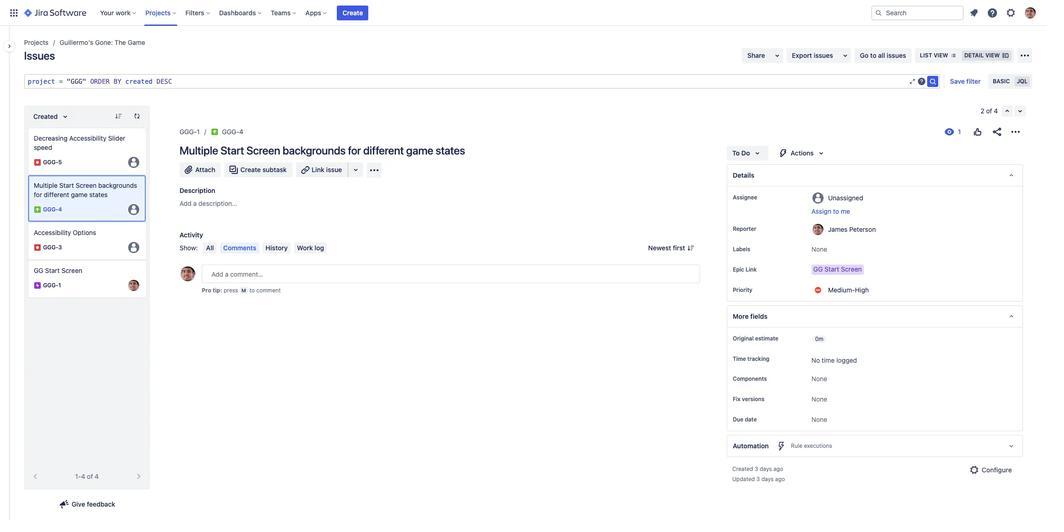 Task type: vqa. For each thing, say whether or not it's contained in the screenshot.
TO DO link at bottom right
no



Task type: describe. For each thing, give the bounding box(es) containing it.
a
[[193, 200, 197, 207]]

apps
[[306, 9, 321, 16]]

epic element
[[28, 260, 146, 298]]

"ggg"
[[67, 78, 86, 85]]

fix
[[733, 396, 741, 403]]

issue
[[326, 166, 342, 174]]

ggg-1 link
[[180, 126, 200, 137]]

to for assign
[[834, 207, 840, 215]]

attach button
[[180, 162, 221, 177]]

comments
[[223, 244, 256, 252]]

settings image
[[1006, 7, 1017, 18]]

projects for projects link
[[24, 38, 49, 46]]

more
[[733, 312, 749, 320]]

created
[[125, 78, 153, 85]]

tracking
[[748, 356, 770, 362]]

list box containing decreasing accessibility slider speed
[[28, 128, 146, 298]]

assignee pin to top. only you can see pinned fields. image
[[759, 194, 767, 201]]

0 vertical spatial for
[[348, 144, 361, 157]]

rule executions
[[791, 443, 833, 450]]

states inside improvement element
[[89, 191, 108, 199]]

screen up the create subtask
[[246, 144, 280, 157]]

tip:
[[213, 287, 222, 294]]

work log button
[[294, 243, 327, 254]]

multiple start screen backgrounds for different game states inside improvement element
[[34, 181, 137, 199]]

start down the ggg-4 "link"
[[221, 144, 244, 157]]

0 vertical spatial days
[[760, 466, 772, 473]]

different inside the multiple start screen backgrounds for different game states
[[44, 191, 69, 199]]

profile image of james peterson image
[[181, 267, 195, 281]]

0 vertical spatial ggg-4
[[222, 128, 243, 136]]

projects button
[[143, 5, 180, 20]]

time tracking
[[733, 356, 770, 362]]

ggg- for accessibility options
[[43, 244, 58, 251]]

time
[[822, 356, 835, 364]]

4 inside "link"
[[239, 128, 243, 136]]

link web pages and more image
[[351, 164, 362, 175]]

1 horizontal spatial multiple start screen backgrounds for different game states
[[180, 144, 465, 157]]

versions
[[742, 396, 765, 403]]

save
[[951, 77, 965, 85]]

assign to me button
[[812, 207, 1014, 216]]

priority pin to top. only you can see pinned fields. image
[[755, 287, 762, 294]]

view for list view
[[934, 52, 949, 59]]

guillermo's gone: the game link
[[60, 37, 145, 48]]

ggg-4 inside improvement element
[[43, 206, 62, 213]]

create for create subtask
[[240, 166, 261, 174]]

gone:
[[95, 38, 113, 46]]

4 right 1- at the left
[[95, 473, 99, 481]]

to do
[[733, 149, 750, 157]]

dashboards
[[219, 9, 256, 16]]

guillermo's
[[60, 38, 93, 46]]

save filter button
[[945, 74, 987, 89]]

time tracking pin to top. only you can see pinned fields. image
[[772, 356, 779, 363]]

1 vertical spatial accessibility
[[34, 229, 71, 237]]

go to all issues link
[[855, 48, 912, 63]]

subtask
[[263, 166, 287, 174]]

to
[[733, 149, 740, 157]]

james peterson
[[829, 225, 876, 233]]

JQL query field
[[25, 75, 909, 88]]

share image
[[992, 126, 1003, 137]]

description
[[180, 187, 215, 194]]

0 horizontal spatial improvement image
[[34, 206, 41, 213]]

1 horizontal spatial states
[[436, 144, 465, 157]]

epic
[[733, 266, 745, 273]]

to for go
[[871, 51, 877, 59]]

gg inside "epic" element
[[34, 267, 43, 275]]

comment
[[256, 287, 281, 294]]

3 for ggg-
[[58, 244, 62, 251]]

work
[[116, 9, 131, 16]]

slider
[[108, 134, 125, 142]]

unassigned
[[829, 194, 864, 202]]

epic link
[[733, 266, 757, 273]]

improvement element
[[28, 175, 146, 222]]

2
[[981, 107, 985, 115]]

fix versions
[[733, 396, 765, 403]]

none for components
[[812, 375, 828, 383]]

details
[[733, 171, 755, 179]]

medium-
[[829, 286, 855, 294]]

view for detail view
[[986, 52, 1000, 59]]

2 vertical spatial 3
[[757, 476, 760, 483]]

fields
[[751, 312, 768, 320]]

5
[[58, 159, 62, 166]]

give feedback button
[[53, 497, 121, 512]]

priority
[[733, 287, 753, 293]]

editor image
[[909, 78, 917, 85]]

original estimate
[[733, 335, 779, 342]]

give feedback
[[72, 500, 115, 508]]

import and bulk change issues image
[[1020, 50, 1031, 61]]

epic image
[[34, 282, 41, 289]]

james
[[829, 225, 848, 233]]

open share dialog image
[[772, 50, 783, 61]]

screen inside "gg start screen" link
[[841, 265, 862, 273]]

gg start screen inside "epic" element
[[34, 267, 82, 275]]

none for fix versions
[[812, 396, 828, 403]]

speed
[[34, 144, 52, 151]]

create for create
[[343, 9, 363, 16]]

none for labels
[[812, 245, 828, 253]]

copy link to issue image
[[242, 128, 249, 135]]

game
[[128, 38, 145, 46]]

1 horizontal spatial 1
[[197, 128, 200, 136]]

pro
[[202, 287, 211, 294]]

due
[[733, 416, 744, 423]]

bug image for accessibility options
[[34, 244, 41, 251]]

projects for projects popup button
[[145, 9, 171, 16]]

sort descending image
[[115, 112, 122, 120]]

no
[[812, 356, 820, 364]]

backgrounds inside the multiple start screen backgrounds for different game states
[[98, 181, 137, 189]]

vote options: no one has voted for this issue yet. image
[[973, 126, 984, 137]]

order by image
[[60, 111, 71, 122]]

automation
[[733, 442, 769, 450]]

components pin to top. only you can see pinned fields. image
[[769, 376, 777, 383]]

give
[[72, 500, 85, 508]]

assignee
[[733, 194, 758, 201]]

bug image for decreasing accessibility slider speed
[[34, 159, 41, 166]]

=
[[59, 78, 63, 85]]

go
[[860, 51, 869, 59]]

newest first image
[[687, 244, 695, 252]]

to do button
[[727, 146, 769, 161]]

created for created 3 days ago updated 3 days ago
[[733, 466, 754, 473]]

m
[[242, 287, 246, 293]]

projects link
[[24, 37, 49, 48]]

automation element
[[727, 435, 1024, 458]]

created 3 days ago updated 3 days ago
[[733, 466, 785, 483]]

1 horizontal spatial different
[[363, 144, 404, 157]]

newest first button
[[643, 243, 700, 254]]

apps button
[[303, 5, 331, 20]]

3 for created
[[755, 466, 759, 473]]

all
[[879, 51, 886, 59]]

notifications image
[[969, 7, 980, 18]]

share button
[[742, 48, 783, 63]]

game inside the multiple start screen backgrounds for different game states
[[71, 191, 88, 199]]

1-
[[75, 473, 81, 481]]

updated
[[733, 476, 755, 483]]



Task type: locate. For each thing, give the bounding box(es) containing it.
link issue
[[312, 166, 342, 174]]

1 vertical spatial ago
[[776, 476, 785, 483]]

0 horizontal spatial to
[[250, 287, 255, 294]]

for
[[348, 144, 361, 157], [34, 191, 42, 199]]

4
[[994, 107, 999, 115], [239, 128, 243, 136], [58, 206, 62, 213], [81, 473, 85, 481], [95, 473, 99, 481]]

1 vertical spatial to
[[834, 207, 840, 215]]

projects right work
[[145, 9, 171, 16]]

improvement image up accessibility options
[[34, 206, 41, 213]]

1 bug image from the top
[[34, 159, 41, 166]]

screen inside "epic" element
[[61, 267, 82, 275]]

2 view from the left
[[986, 52, 1000, 59]]

3 none from the top
[[812, 396, 828, 403]]

issues right export
[[814, 51, 834, 59]]

history
[[266, 244, 288, 252]]

1 horizontal spatial create
[[343, 9, 363, 16]]

1 vertical spatial of
[[87, 473, 93, 481]]

0 horizontal spatial create
[[240, 166, 261, 174]]

create subtask button
[[225, 162, 292, 177]]

ggg-4
[[222, 128, 243, 136], [43, 206, 62, 213]]

view right list
[[934, 52, 949, 59]]

ggg- right epic icon
[[43, 282, 58, 289]]

sidebar navigation image
[[0, 37, 20, 56]]

by
[[114, 78, 121, 85]]

created inside created 3 days ago updated 3 days ago
[[733, 466, 754, 473]]

0 vertical spatial projects
[[145, 9, 171, 16]]

Search field
[[872, 5, 964, 20]]

1 vertical spatial improvement image
[[34, 206, 41, 213]]

0 vertical spatial accessibility
[[69, 134, 107, 142]]

do
[[742, 149, 750, 157]]

ggg- down speed
[[43, 159, 58, 166]]

all button
[[203, 243, 217, 254]]

created up the updated at the right of page
[[733, 466, 754, 473]]

accessibility left slider
[[69, 134, 107, 142]]

decreasing
[[34, 134, 68, 142]]

to right m
[[250, 287, 255, 294]]

0 horizontal spatial of
[[87, 473, 93, 481]]

0 vertical spatial bug element
[[28, 128, 146, 175]]

0 horizontal spatial game
[[71, 191, 88, 199]]

start inside "epic" element
[[45, 267, 60, 275]]

ggg- inside improvement element
[[43, 206, 58, 213]]

bug element
[[28, 128, 146, 175], [28, 222, 146, 260]]

feedback
[[87, 500, 115, 508]]

days down automation
[[760, 466, 772, 473]]

0 horizontal spatial gg
[[34, 267, 43, 275]]

press
[[224, 287, 238, 294]]

projects inside popup button
[[145, 9, 171, 16]]

create inside primary element
[[343, 9, 363, 16]]

ggg-5
[[43, 159, 62, 166]]

description...
[[199, 200, 238, 207]]

add app image
[[369, 165, 380, 176]]

1 vertical spatial bug element
[[28, 222, 146, 260]]

1 vertical spatial states
[[89, 191, 108, 199]]

2 vertical spatial to
[[250, 287, 255, 294]]

ggg- for decreasing accessibility slider speed
[[43, 159, 58, 166]]

0 vertical spatial create
[[343, 9, 363, 16]]

2 bug image from the top
[[34, 244, 41, 251]]

multiple up attach button
[[180, 144, 218, 157]]

game
[[406, 144, 434, 157], [71, 191, 88, 199]]

to left all
[[871, 51, 877, 59]]

0 vertical spatial 3
[[58, 244, 62, 251]]

screen up medium-high
[[841, 265, 862, 273]]

different down 5
[[44, 191, 69, 199]]

gg start screen link
[[812, 265, 864, 275]]

1 view from the left
[[934, 52, 949, 59]]

ggg- up attach button
[[180, 128, 197, 136]]

0 vertical spatial created
[[33, 112, 58, 120]]

ggg- for gg start screen
[[43, 282, 58, 289]]

1 vertical spatial game
[[71, 191, 88, 199]]

1 bug element from the top
[[28, 128, 146, 175]]

1 horizontal spatial view
[[986, 52, 1000, 59]]

work
[[297, 244, 313, 252]]

0 vertical spatial ggg-1
[[180, 128, 200, 136]]

start up medium-
[[825, 265, 840, 273]]

0 horizontal spatial for
[[34, 191, 42, 199]]

2 of 4
[[981, 107, 999, 115]]

0 horizontal spatial issues
[[814, 51, 834, 59]]

0 vertical spatial different
[[363, 144, 404, 157]]

multiple down ggg-5
[[34, 181, 58, 189]]

created
[[33, 112, 58, 120], [733, 466, 754, 473]]

1 vertical spatial created
[[733, 466, 754, 473]]

different up add app icon
[[363, 144, 404, 157]]

labels pin to top. only you can see pinned fields. image
[[753, 246, 760, 253]]

all
[[206, 244, 214, 252]]

1 none from the top
[[812, 245, 828, 253]]

details element
[[727, 164, 1024, 187]]

1 vertical spatial 1
[[58, 282, 61, 289]]

1 vertical spatial multiple start screen backgrounds for different game states
[[34, 181, 137, 199]]

0 horizontal spatial backgrounds
[[98, 181, 137, 189]]

0 horizontal spatial 1
[[58, 282, 61, 289]]

bug element containing decreasing accessibility slider speed
[[28, 128, 146, 175]]

0 vertical spatial improvement image
[[211, 128, 218, 136]]

list
[[920, 52, 933, 59]]

1 horizontal spatial created
[[733, 466, 754, 473]]

0 vertical spatial bug image
[[34, 159, 41, 166]]

0 horizontal spatial different
[[44, 191, 69, 199]]

due date pin to top. only you can see pinned fields. image
[[759, 416, 766, 424]]

0 vertical spatial link
[[312, 166, 325, 174]]

Add a comment… field
[[202, 265, 700, 283]]

screen
[[246, 144, 280, 157], [76, 181, 97, 189], [841, 265, 862, 273], [61, 267, 82, 275]]

menu bar
[[202, 243, 329, 254]]

1 horizontal spatial of
[[987, 107, 993, 115]]

bug image
[[34, 159, 41, 166], [34, 244, 41, 251]]

accessibility up 'ggg-3'
[[34, 229, 71, 237]]

0 vertical spatial game
[[406, 144, 434, 157]]

improvement image left the ggg-4 "link"
[[211, 128, 218, 136]]

of right 1- at the left
[[87, 473, 93, 481]]

filters button
[[183, 5, 214, 20]]

3 down accessibility options
[[58, 244, 62, 251]]

ggg- up accessibility options
[[43, 206, 58, 213]]

1 inside "epic" element
[[58, 282, 61, 289]]

none
[[812, 245, 828, 253], [812, 375, 828, 383], [812, 396, 828, 403], [812, 416, 828, 424]]

jql
[[1017, 78, 1028, 85]]

teams button
[[268, 5, 300, 20]]

3 inside bug element
[[58, 244, 62, 251]]

1 horizontal spatial to
[[834, 207, 840, 215]]

ggg- left copy link to issue image
[[222, 128, 239, 136]]

first
[[673, 244, 685, 252]]

1 horizontal spatial multiple
[[180, 144, 218, 157]]

of
[[987, 107, 993, 115], [87, 473, 93, 481]]

1 horizontal spatial gg
[[814, 265, 823, 273]]

filters
[[185, 9, 204, 16]]

none for due date
[[812, 416, 828, 424]]

projects up issues
[[24, 38, 49, 46]]

2 issues from the left
[[887, 51, 907, 59]]

accessibility inside decreasing accessibility slider speed
[[69, 134, 107, 142]]

of right '2'
[[987, 107, 993, 115]]

export issues
[[792, 51, 834, 59]]

peterson
[[850, 225, 876, 233]]

bug image left 'ggg-3'
[[34, 244, 41, 251]]

to inside button
[[834, 207, 840, 215]]

syntax help image
[[919, 78, 926, 85]]

ggg-1 inside "epic" element
[[43, 282, 61, 289]]

1 vertical spatial ggg-4
[[43, 206, 62, 213]]

1 vertical spatial days
[[762, 476, 774, 483]]

start down 'ggg-3'
[[45, 267, 60, 275]]

add a description...
[[180, 200, 238, 207]]

0 vertical spatial to
[[871, 51, 877, 59]]

0 horizontal spatial projects
[[24, 38, 49, 46]]

1 horizontal spatial backgrounds
[[283, 144, 346, 157]]

components
[[733, 376, 767, 383]]

0 horizontal spatial states
[[89, 191, 108, 199]]

options
[[73, 229, 96, 237]]

ggg- for multiple start screen backgrounds for different game states
[[43, 206, 58, 213]]

0 vertical spatial 1
[[197, 128, 200, 136]]

ggg- inside "link"
[[222, 128, 239, 136]]

1 vertical spatial projects
[[24, 38, 49, 46]]

refresh image
[[133, 112, 141, 120]]

create
[[343, 9, 363, 16], [240, 166, 261, 174]]

backgrounds
[[283, 144, 346, 157], [98, 181, 137, 189]]

1 vertical spatial for
[[34, 191, 42, 199]]

pro tip: press m to comment
[[202, 287, 281, 294]]

configure link
[[964, 463, 1018, 478]]

accessibility options
[[34, 229, 96, 237]]

start
[[221, 144, 244, 157], [59, 181, 74, 189], [825, 265, 840, 273], [45, 267, 60, 275]]

ggg- down accessibility options
[[43, 244, 58, 251]]

0 horizontal spatial multiple
[[34, 181, 58, 189]]

to left me
[[834, 207, 840, 215]]

multiple start screen backgrounds for different game states up the link issue button
[[180, 144, 465, 157]]

1 left the ggg-4 "link"
[[197, 128, 200, 136]]

estimate
[[755, 335, 779, 342]]

no time logged
[[812, 356, 858, 364]]

create right apps popup button
[[343, 9, 363, 16]]

1 vertical spatial link
[[746, 266, 757, 273]]

project
[[28, 78, 55, 85]]

1 horizontal spatial game
[[406, 144, 434, 157]]

your profile and settings image
[[1025, 7, 1036, 18]]

0 horizontal spatial ggg-4
[[43, 206, 62, 213]]

2 none from the top
[[812, 375, 828, 383]]

1 horizontal spatial gg start screen
[[814, 265, 862, 273]]

0 vertical spatial ago
[[774, 466, 784, 473]]

multiple start screen backgrounds for different game states down 5
[[34, 181, 137, 199]]

start inside improvement element
[[59, 181, 74, 189]]

screen down decreasing accessibility slider speed
[[76, 181, 97, 189]]

teams
[[271, 9, 291, 16]]

filter
[[967, 77, 981, 85]]

0 vertical spatial multiple
[[180, 144, 218, 157]]

open export issues dropdown image
[[840, 50, 851, 61]]

created left order by 'image'
[[33, 112, 58, 120]]

1 vertical spatial create
[[240, 166, 261, 174]]

1 issues from the left
[[814, 51, 834, 59]]

1 horizontal spatial ggg-1
[[180, 128, 200, 136]]

gg start screen up medium-
[[814, 265, 862, 273]]

projects
[[145, 9, 171, 16], [24, 38, 49, 46]]

create left subtask
[[240, 166, 261, 174]]

1 vertical spatial 3
[[755, 466, 759, 473]]

1 horizontal spatial projects
[[145, 9, 171, 16]]

gg
[[814, 265, 823, 273], [34, 267, 43, 275]]

link right epic
[[746, 266, 757, 273]]

help image
[[987, 7, 999, 18]]

0 horizontal spatial gg start screen
[[34, 267, 82, 275]]

list box
[[28, 128, 146, 298]]

ggg-1 up attach button
[[180, 128, 200, 136]]

0 vertical spatial states
[[436, 144, 465, 157]]

ggg-4 right ggg-1 link
[[222, 128, 243, 136]]

actions
[[791, 149, 814, 157]]

ggg-3
[[43, 244, 62, 251]]

dashboards button
[[216, 5, 265, 20]]

3 right the updated at the right of page
[[757, 476, 760, 483]]

for inside improvement element
[[34, 191, 42, 199]]

4 up accessibility options
[[58, 206, 62, 213]]

newest first
[[649, 244, 685, 252]]

issues
[[814, 51, 834, 59], [887, 51, 907, 59]]

days
[[760, 466, 772, 473], [762, 476, 774, 483]]

1 horizontal spatial link
[[746, 266, 757, 273]]

0 horizontal spatial view
[[934, 52, 949, 59]]

4 up give
[[81, 473, 85, 481]]

more fields element
[[727, 306, 1024, 328]]

screen down 'ggg-3'
[[61, 267, 82, 275]]

1 horizontal spatial for
[[348, 144, 361, 157]]

1 horizontal spatial ggg-4
[[222, 128, 243, 136]]

order
[[90, 78, 110, 85]]

1 horizontal spatial improvement image
[[211, 128, 218, 136]]

banner containing your work
[[0, 0, 1048, 26]]

search image
[[875, 9, 883, 16]]

1 horizontal spatial issues
[[887, 51, 907, 59]]

banner
[[0, 0, 1048, 26]]

screen inside the multiple start screen backgrounds for different game states
[[76, 181, 97, 189]]

your work
[[100, 9, 131, 16]]

work log
[[297, 244, 324, 252]]

1 vertical spatial bug image
[[34, 244, 41, 251]]

start down 5
[[59, 181, 74, 189]]

jira software image
[[24, 7, 86, 18], [24, 7, 86, 18]]

guillermo's gone: the game
[[60, 38, 145, 46]]

search image
[[928, 76, 939, 87]]

4 right '2'
[[994, 107, 999, 115]]

issues inside button
[[814, 51, 834, 59]]

actions image
[[1011, 126, 1022, 137]]

0m
[[816, 336, 824, 343]]

improvement image
[[211, 128, 218, 136], [34, 206, 41, 213]]

0 vertical spatial multiple start screen backgrounds for different game states
[[180, 144, 465, 157]]

link left issue
[[312, 166, 325, 174]]

comments button
[[220, 243, 259, 254]]

appswitcher icon image
[[8, 7, 19, 18]]

4 up create subtask button
[[239, 128, 243, 136]]

project = "ggg" order by created desc
[[28, 78, 172, 85]]

2 bug element from the top
[[28, 222, 146, 260]]

1 vertical spatial backgrounds
[[98, 181, 137, 189]]

0 horizontal spatial created
[[33, 112, 58, 120]]

gg start screen down 'ggg-3'
[[34, 267, 82, 275]]

bug image left ggg-5
[[34, 159, 41, 166]]

your work button
[[97, 5, 140, 20]]

original
[[733, 335, 754, 342]]

medium-high
[[829, 286, 869, 294]]

0 horizontal spatial ggg-1
[[43, 282, 61, 289]]

menu bar containing all
[[202, 243, 329, 254]]

0 vertical spatial of
[[987, 107, 993, 115]]

james peterson image
[[128, 280, 139, 291]]

ggg-4 link
[[222, 126, 243, 137]]

executions
[[804, 443, 833, 450]]

detail
[[965, 52, 984, 59]]

4 inside improvement element
[[58, 206, 62, 213]]

0 horizontal spatial multiple start screen backgrounds for different game states
[[34, 181, 137, 199]]

link inside button
[[312, 166, 325, 174]]

assign to me
[[812, 207, 851, 215]]

3 up the updated at the right of page
[[755, 466, 759, 473]]

4 none from the top
[[812, 416, 828, 424]]

history button
[[263, 243, 291, 254]]

labels
[[733, 246, 751, 253]]

primary element
[[6, 0, 872, 26]]

issues right all
[[887, 51, 907, 59]]

share
[[748, 51, 765, 59]]

1 right epic icon
[[58, 282, 61, 289]]

ggg-4 up accessibility options
[[43, 206, 62, 213]]

0 vertical spatial backgrounds
[[283, 144, 346, 157]]

created for created
[[33, 112, 58, 120]]

days right the updated at the right of page
[[762, 476, 774, 483]]

ggg-1 right epic icon
[[43, 282, 61, 289]]

multiple start screen backgrounds for different game states
[[180, 144, 465, 157], [34, 181, 137, 199]]

log
[[315, 244, 324, 252]]

0 horizontal spatial link
[[312, 166, 325, 174]]

created inside popup button
[[33, 112, 58, 120]]

actions button
[[773, 146, 833, 161]]

bug element containing accessibility options
[[28, 222, 146, 260]]

1 vertical spatial multiple
[[34, 181, 58, 189]]

fix versions pin to top. only you can see pinned fields. image
[[767, 396, 774, 403]]

ggg- inside "epic" element
[[43, 282, 58, 289]]

view right detail in the top right of the page
[[986, 52, 1000, 59]]

high
[[855, 286, 869, 294]]

2 horizontal spatial to
[[871, 51, 877, 59]]

your
[[100, 9, 114, 16]]

multiple inside the multiple start screen backgrounds for different game states
[[34, 181, 58, 189]]

add
[[180, 200, 192, 207]]

1 vertical spatial different
[[44, 191, 69, 199]]

more fields
[[733, 312, 768, 320]]

1 vertical spatial ggg-1
[[43, 282, 61, 289]]



